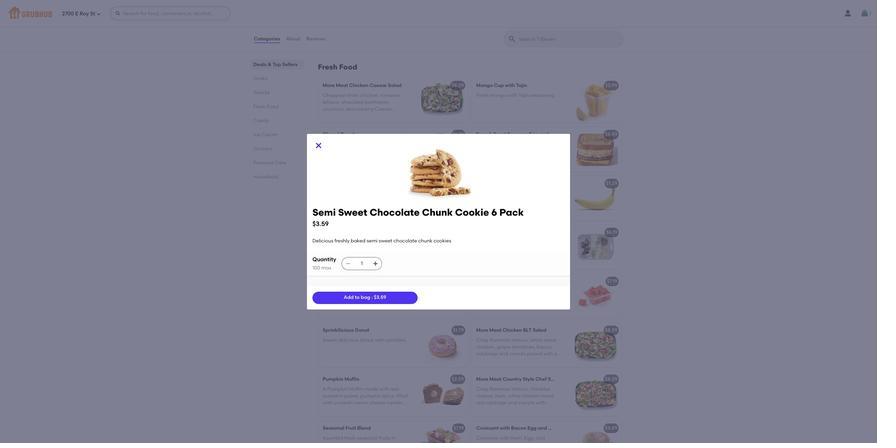 Task type: describe. For each thing, give the bounding box(es) containing it.
with inside crisp romaine lettuce, cheddar cheese, ham, white chicken meat, red cabbage and carrots with dressing on the side
[[536, 400, 546, 406]]

the inside crisp romaine lettuce, cheddar cheese, ham, white chicken meat, red cabbage and carrots with dressing on the side
[[504, 407, 512, 413]]

lettuce, inside chopped white chicken, romaine lettuce, shredded parmesan, croutons, and creamy caesar dressing.
[[323, 99, 340, 105]]

ripple
[[379, 19, 393, 25]]

carrots inside crisp romaine lettuce, white meat chicken, grape tomatoes, bacon, cabbage and carrots paired with an avocado ranch dressing,
[[509, 351, 526, 357]]

max
[[321, 265, 332, 271]]

deals
[[254, 62, 267, 68]]

personal care tab
[[254, 159, 302, 167]]

chunk inside delicious freshly baked semi sweet chocolate chunk cookies button
[[348, 246, 362, 252]]

semi sweet chocolate chunk cookie 6 pack $3.59
[[313, 207, 524, 228]]

sweet for glazed
[[323, 141, 337, 147]]

pumpkin inside a pumpkin muffin made with real pumpkin puree, pumpkin spice, filled with a sweet cream cheese center, and drizzled with cream cheese icing.
[[327, 387, 348, 392]]

beef mini tacos 10pc image
[[417, 176, 468, 221]]

sweet for sprinkilicious
[[323, 337, 337, 343]]

fresh fruit blend full of sweet pineapple, honeydew, and seedless red grapes.
[[323, 288, 405, 308]]

of inside the fresh fruit blend full of sweet pineapple, honeydew, and seedless red grapes.
[[369, 288, 374, 294]]

quantity
[[313, 256, 336, 263]]

egg,
[[524, 436, 535, 441]]

lettuce, for a pumpkin muffin made with real pumpkin puree, pumpkin spice, filled with a sweet cream cheese center, and drizzled with cream cheese icing.
[[512, 387, 529, 392]]

salami,
[[522, 239, 539, 245]]

sprinkilicious
[[323, 328, 354, 334]]

on inside a convenient stick of pepperoni for hunger on the go.
[[494, 26, 500, 32]]

0 vertical spatial cheese
[[369, 400, 386, 406]]

bacon
[[511, 426, 527, 432]]

drinks tab
[[254, 75, 302, 82]]

center,
[[387, 400, 403, 406]]

delicious inside button
[[323, 239, 344, 245]]

more for more meat country style chef salad
[[476, 377, 488, 383]]

for inside a convenient stick of pepperoni for hunger on the go.
[[551, 19, 557, 25]]

snack
[[486, 239, 499, 245]]

white inside crisp romaine lettuce, white meat chicken, grape tomatoes, bacon, cabbage and carrots paired with an avocado ranch dressing,
[[530, 337, 543, 343]]

chunk
[[422, 207, 453, 218]]

delicious freshly baked semi sweet chocolate chunk cookies button
[[319, 225, 468, 270]]

fresh inside tab
[[254, 104, 266, 110]]

fruit
[[336, 288, 346, 294]]

drinks
[[254, 76, 268, 82]]

a for a convenient stick of pepperoni for hunger on the go.
[[476, 19, 480, 25]]

$7.19 for seasonal fruit blend image
[[454, 426, 464, 432]]

bacon,
[[537, 344, 553, 350]]

$7.19 button
[[472, 274, 622, 319]]

a inside a pumpkin muffin made with real pumpkin puree, pumpkin spice, filled with a sweet cream cheese center, and drizzled with cream cheese icing.
[[334, 400, 337, 406]]

care
[[275, 160, 287, 166]]

potato
[[394, 19, 410, 25]]

caesar inside chopped white chicken, romaine lettuce, shredded parmesan, croutons, and creamy caesar dressing.
[[375, 106, 392, 112]]

puree,
[[344, 393, 359, 399]]

more meat country style chef salad image
[[570, 372, 622, 417]]

semi up input item quantity number field on the bottom of the page
[[367, 238, 378, 244]]

fresh down mango
[[476, 92, 489, 98]]

tillamook pepperoni stick 1.44oz image
[[570, 5, 622, 49]]

watermelon 16oz image
[[570, 274, 622, 319]]

fresh up the chopped
[[318, 63, 338, 71]]

sprinkilicious donut
[[323, 328, 370, 334]]

chicken for chicken,
[[349, 83, 369, 89]]

1 vertical spatial cheese
[[379, 407, 396, 413]]

0 vertical spatial cookies
[[434, 238, 451, 244]]

white inside chopped white chicken, romaine lettuce, shredded parmesan, croutons, and creamy caesar dressing.
[[346, 92, 359, 98]]

1 horizontal spatial a
[[490, 190, 493, 196]]

seasonal fruit blend image
[[417, 421, 468, 444]]

snacks tab
[[254, 89, 302, 96]]

fruits
[[379, 436, 391, 441]]

chips
[[323, 26, 335, 32]]

assorted
[[323, 436, 343, 441]]

for inside grab a banana from our fresh produce section for a healthy boost of potassium.
[[515, 197, 522, 203]]

ham,
[[496, 393, 507, 399]]

1 horizontal spatial $3.59
[[374, 295, 386, 301]]

0 vertical spatial muffin
[[345, 377, 360, 383]]

salad for more meat chicken caesar salad
[[388, 83, 402, 89]]

crisp for crisp romaine lettuce, white meat chicken, grape tomatoes, bacon, cabbage and carrots paired with an avocado ranch dressing,
[[476, 337, 489, 343]]

ice cream tab
[[254, 131, 302, 138]]

with inside 3oz snack tray with salami, provolone, and olives
[[511, 239, 521, 245]]

sweet delicious glazed donut
[[323, 141, 391, 147]]

pumpkin muffin image
[[417, 372, 468, 417]]

tajin for mango
[[519, 92, 530, 98]]

candy
[[254, 118, 269, 124]]

icing.
[[397, 407, 410, 413]]

fruit
[[346, 426, 356, 432]]

7-select snack trio salami provolone olives 3oz
[[476, 230, 588, 236]]

food inside the fresh food tab
[[267, 104, 279, 110]]

more meat chicken blt salad
[[476, 328, 547, 334]]

with inside crisp romaine lettuce, white meat chicken, grape tomatoes, bacon, cabbage and carrots paired with an avocado ranch dressing,
[[544, 351, 553, 357]]

crisp for crisp romaine lettuce, cheddar cheese, ham, white chicken meat, red cabbage and carrots with dressing on the side
[[476, 387, 489, 392]]

more meat chicken blt salad image
[[570, 323, 622, 368]]

glazed
[[323, 132, 340, 138]]

lettuce, for sweet delicious donut with sprinkles
[[512, 337, 529, 343]]

donut for sprinkilicious donut
[[355, 328, 370, 334]]

0 vertical spatial donut
[[377, 141, 391, 147]]

$5.89
[[605, 426, 618, 432]]

and inside 3oz snack tray with salami, provolone, and olives
[[502, 246, 511, 252]]

with down puree,
[[352, 407, 362, 413]]

0 horizontal spatial svg image
[[315, 141, 323, 150]]

chocolate
[[370, 207, 420, 218]]

fresh inside assorted fresh seasonal fruits in sweet juice
[[345, 436, 356, 441]]

$6.59
[[605, 132, 618, 138]]

sweet inside the fresh fruit blend full of sweet pineapple, honeydew, and seedless red grapes.
[[375, 288, 389, 294]]

pineapple,
[[323, 295, 348, 301]]

chocolate inside button
[[323, 246, 346, 252]]

delicious for sprinkilicious
[[338, 337, 359, 343]]

household
[[254, 174, 279, 180]]

section
[[497, 197, 514, 203]]

style
[[368, 19, 378, 25]]

french toast sausage egg and cheese
[[476, 132, 568, 138]]

and inside croissant with ham, egg, and cheese
[[536, 436, 545, 441]]

glazed donut image
[[417, 127, 468, 172]]

chicken, inside chopped white chicken, romaine lettuce, shredded parmesan, croutons, and creamy caesar dressing.
[[360, 92, 379, 98]]

baked inside button
[[361, 239, 376, 245]]

provolone
[[540, 230, 563, 236]]

select
[[481, 230, 495, 236]]

egg for bacon
[[528, 426, 537, 432]]

with right mango
[[508, 92, 518, 98]]

red inside the fresh fruit blend full of sweet pineapple, honeydew, and seedless red grapes.
[[323, 302, 331, 308]]

from
[[514, 190, 524, 196]]

1 vertical spatial cream
[[363, 407, 378, 413]]

more for more meat chicken caesar salad
[[323, 83, 335, 89]]

with inside croissant with ham, egg, and cheese
[[500, 436, 510, 441]]

snacks
[[254, 90, 270, 96]]

cheese,
[[476, 393, 494, 399]]

2
[[869, 10, 872, 16]]

$6.19
[[606, 230, 618, 236]]

avocado
[[476, 358, 497, 364]]

sausage
[[508, 132, 528, 138]]

sweet inside a pumpkin muffin made with real pumpkin puree, pumpkin spice, filled with a sweet cream cheese center, and drizzled with cream cheese icing.
[[338, 400, 352, 406]]

and inside chopped white chicken, romaine lettuce, shredded parmesan, croutons, and creamy caesar dressing.
[[346, 106, 355, 112]]

fresh inside grab a banana from our fresh produce section for a healthy boost of potassium.
[[534, 190, 546, 196]]

personal care
[[254, 160, 287, 166]]

$7.19 for watermelon 16oz image
[[607, 279, 618, 285]]

$2.59
[[452, 377, 464, 383]]

100
[[313, 265, 320, 271]]

$8.29 for crisp romaine lettuce, white meat chicken, grape tomatoes, bacon, cabbage and carrots paired with an avocado ranch dressing,
[[605, 328, 618, 334]]

mango
[[490, 92, 507, 98]]

grocery
[[254, 146, 272, 152]]

seasonal
[[357, 436, 378, 441]]

cup
[[494, 83, 504, 89]]

reviews button
[[306, 27, 326, 51]]

delicious for glazed
[[338, 141, 359, 147]]

candy tab
[[254, 117, 302, 124]]

boost
[[546, 197, 559, 203]]

olives inside 3oz snack tray with salami, provolone, and olives
[[512, 246, 526, 252]]

croissant with bacon egg and cheese image
[[570, 421, 622, 444]]

french
[[476, 132, 493, 138]]

meat,
[[542, 393, 555, 399]]

1 horizontal spatial chocolate
[[394, 238, 417, 244]]

ham,
[[511, 436, 523, 441]]

drizzled
[[333, 407, 351, 413]]

spicy
[[323, 19, 335, 25]]

0 vertical spatial olives
[[564, 230, 579, 236]]

7-select snack trio salami provolone olives 3oz image
[[570, 225, 622, 270]]

chicken for lettuce,
[[503, 328, 522, 334]]

categories
[[254, 36, 280, 42]]

convenient
[[481, 19, 507, 25]]

chef
[[536, 377, 547, 383]]

more meat chicken caesar salad image
[[417, 78, 468, 123]]

tray
[[500, 239, 510, 245]]

dressing,
[[513, 358, 534, 364]]

seasoning.
[[531, 92, 556, 98]]

produce
[[476, 197, 496, 203]]

e
[[75, 10, 78, 17]]

and right sausage
[[540, 132, 549, 138]]

freshly up quantity
[[335, 238, 350, 244]]

paired
[[527, 351, 542, 357]]

salami
[[522, 230, 538, 236]]

deals & top sellers tab
[[254, 61, 302, 68]]

ice cream
[[254, 132, 278, 138]]

donut for glazed donut
[[341, 132, 355, 138]]

creamy
[[356, 106, 374, 112]]

$3.59 inside $3.59 button
[[452, 181, 464, 187]]

assorted fresh seasonal fruits in sweet juice
[[323, 436, 396, 444]]

2 button
[[861, 7, 872, 20]]

2 horizontal spatial salad
[[548, 377, 562, 383]]

honeydew,
[[349, 295, 374, 301]]

seedless
[[386, 295, 405, 301]]

0 vertical spatial pumpkin
[[323, 377, 344, 383]]

provolone,
[[476, 246, 501, 252]]

snack
[[497, 230, 511, 236]]

0 vertical spatial fresh food
[[318, 63, 357, 71]]

pack
[[500, 207, 524, 218]]

1 horizontal spatial food
[[339, 63, 357, 71]]



Task type: vqa. For each thing, say whether or not it's contained in the screenshot.


Task type: locate. For each thing, give the bounding box(es) containing it.
0 vertical spatial $7.19
[[607, 279, 618, 285]]

lettuce, up croutons,
[[323, 99, 340, 105]]

muffin
[[345, 377, 360, 383], [349, 387, 363, 392]]

with down the meat,
[[536, 400, 546, 406]]

chicken, inside crisp romaine lettuce, white meat chicken, grape tomatoes, bacon, cabbage and carrots paired with an avocado ranch dressing,
[[476, 344, 496, 350]]

main navigation navigation
[[0, 0, 877, 27]]

a for a pumpkin muffin made with real pumpkin puree, pumpkin spice, filled with a sweet cream cheese center, and drizzled with cream cheese icing.
[[323, 387, 326, 392]]

mango cup with tajin
[[476, 83, 527, 89]]

a up hunger
[[476, 19, 480, 25]]

1 vertical spatial croissant
[[476, 436, 499, 441]]

1 vertical spatial chunk
[[348, 246, 362, 252]]

0 vertical spatial lettuce,
[[323, 99, 340, 105]]

2700
[[62, 10, 74, 17]]

semi
[[313, 207, 336, 218]]

6
[[492, 207, 497, 218]]

for down from
[[515, 197, 522, 203]]

of right stick
[[520, 19, 524, 25]]

0 vertical spatial chicken
[[349, 83, 369, 89]]

$8.29 for chopped white chicken, romaine lettuce, shredded parmesan, croutons, and creamy caesar dressing.
[[452, 83, 464, 89]]

1 horizontal spatial of
[[476, 204, 481, 210]]

1 delicious from the top
[[338, 141, 359, 147]]

2 vertical spatial $8.29
[[605, 377, 618, 383]]

of inside a convenient stick of pepperoni for hunger on the go.
[[520, 19, 524, 25]]

0 vertical spatial crisp
[[476, 337, 489, 343]]

fresh fruit blend full of sweet pineapple, honeydew, and seedless red grapes. button
[[319, 274, 468, 319]]

2 vertical spatial a
[[334, 400, 337, 406]]

donut up the sweet delicious glazed donut
[[341, 132, 355, 138]]

donut
[[341, 132, 355, 138], [355, 328, 370, 334]]

2 croissant from the top
[[476, 436, 499, 441]]

healthy
[[527, 197, 544, 203]]

with
[[505, 83, 515, 89], [508, 92, 518, 98], [511, 239, 521, 245], [375, 337, 385, 343], [544, 351, 553, 357], [379, 387, 389, 392], [323, 400, 333, 406], [536, 400, 546, 406], [352, 407, 362, 413], [500, 426, 510, 432], [500, 436, 510, 441]]

2 vertical spatial lettuce,
[[512, 387, 529, 392]]

romaine inside crisp romaine lettuce, cheddar cheese, ham, white chicken meat, red cabbage and carrots with dressing on the side
[[490, 387, 511, 392]]

tajin up fresh mango with tajin seasoning.
[[516, 83, 527, 89]]

romaine up ham,
[[490, 387, 511, 392]]

0 vertical spatial red
[[323, 302, 331, 308]]

0 vertical spatial sweet
[[323, 141, 337, 147]]

ranch
[[498, 358, 512, 364]]

1 vertical spatial lettuce,
[[512, 337, 529, 343]]

cabbage inside crisp romaine lettuce, cheddar cheese, ham, white chicken meat, red cabbage and carrots with dressing on the side
[[485, 400, 507, 406]]

a up produce in the right of the page
[[490, 190, 493, 196]]

white inside crisp romaine lettuce, cheddar cheese, ham, white chicken meat, red cabbage and carrots with dressing on the side
[[509, 393, 521, 399]]

lettuce, down the more meat country style chef salad
[[512, 387, 529, 392]]

french toast sausage egg and cheese image
[[570, 127, 622, 172]]

with up croissant with ham, egg, and cheese
[[500, 426, 510, 432]]

croissant inside croissant with ham, egg, and cheese
[[476, 436, 499, 441]]

1 horizontal spatial olives
[[564, 230, 579, 236]]

chicken left blt
[[503, 328, 522, 334]]

delicious freshly baked semi sweet chocolate chunk cookies inside button
[[323, 239, 403, 252]]

olives down "salami,"
[[512, 246, 526, 252]]

0 horizontal spatial a
[[323, 387, 326, 392]]

fresh
[[534, 190, 546, 196], [345, 436, 356, 441]]

fresh inside the fresh fruit blend full of sweet pineapple, honeydew, and seedless red grapes.
[[323, 288, 335, 294]]

chicken,
[[360, 92, 379, 98], [476, 344, 496, 350]]

1 horizontal spatial chicken,
[[476, 344, 496, 350]]

2 romaine from the top
[[490, 387, 511, 392]]

0 vertical spatial salad
[[388, 83, 402, 89]]

$3.59 inside semi sweet chocolate chunk cookie 6 pack $3.59
[[313, 220, 329, 228]]

cheese down spice,
[[369, 400, 386, 406]]

1 vertical spatial fresh food
[[254, 104, 279, 110]]

1 vertical spatial carrots
[[518, 400, 535, 406]]

pumpkin down made
[[360, 393, 381, 399]]

bag
[[361, 295, 370, 301]]

pumpkin down pumpkin muffin
[[327, 387, 348, 392]]

carrots up dressing,
[[509, 351, 526, 357]]

$8.29 for crisp romaine lettuce, cheddar cheese, ham, white chicken meat, red cabbage and carrots with dressing on the side
[[605, 377, 618, 383]]

sweet right semi
[[338, 207, 368, 218]]

lettuce, inside crisp romaine lettuce, white meat chicken, grape tomatoes, bacon, cabbage and carrots paired with an avocado ranch dressing,
[[512, 337, 529, 343]]

2 vertical spatial cheese
[[476, 442, 494, 444]]

cheese for french toast sausage egg and cheese
[[550, 132, 568, 138]]

cheese for croissant with bacon egg and cheese
[[548, 426, 566, 432]]

Input item quantity number field
[[354, 258, 370, 270]]

carrots inside crisp romaine lettuce, cheddar cheese, ham, white chicken meat, red cabbage and carrots with dressing on the side
[[518, 400, 535, 406]]

magnifying glass icon image
[[508, 35, 517, 43]]

cream
[[262, 132, 278, 138]]

$1.79 for sweet delicious glazed donut
[[453, 132, 464, 138]]

0 vertical spatial donut
[[341, 132, 355, 138]]

and left drizzled
[[323, 407, 332, 413]]

cheese for croissant with ham, egg, and cheese
[[476, 442, 494, 444]]

crisp up the cheese,
[[476, 387, 489, 392]]

a inside a convenient stick of pepperoni for hunger on the go.
[[476, 19, 480, 25]]

delicious down 'sprinkilicious donut'
[[338, 337, 359, 343]]

0 vertical spatial food
[[339, 63, 357, 71]]

1 vertical spatial caesar
[[375, 106, 392, 112]]

1 horizontal spatial chicken
[[503, 328, 522, 334]]

semi down chocolate at the top
[[377, 239, 388, 245]]

grape
[[497, 344, 511, 350]]

real
[[390, 387, 399, 392]]

sweet delicious donut with sprinkles
[[323, 337, 406, 343]]

and inside crisp romaine lettuce, cheddar cheese, ham, white chicken meat, red cabbage and carrots with dressing on the side
[[508, 400, 517, 406]]

0 horizontal spatial for
[[515, 197, 522, 203]]

2700 e roy st
[[62, 10, 95, 17]]

0 vertical spatial 3oz
[[580, 230, 588, 236]]

0 horizontal spatial salad
[[388, 83, 402, 89]]

cream down puree,
[[353, 400, 368, 406]]

2 vertical spatial meat
[[490, 377, 502, 383]]

and inside a pumpkin muffin made with real pumpkin puree, pumpkin spice, filled with a sweet cream cheese center, and drizzled with cream cheese icing.
[[323, 407, 332, 413]]

quantity 100 max
[[313, 256, 336, 271]]

a
[[490, 190, 493, 196], [523, 197, 526, 203], [334, 400, 337, 406]]

0 vertical spatial chunk
[[418, 238, 433, 244]]

semi inside delicious freshly baked semi sweet chocolate chunk cookies button
[[377, 239, 388, 245]]

juice
[[338, 442, 349, 444]]

household tab
[[254, 173, 302, 181]]

of down produce in the right of the page
[[476, 204, 481, 210]]

the inside a convenient stick of pepperoni for hunger on the go.
[[501, 26, 509, 32]]

fresh food up the chopped
[[318, 63, 357, 71]]

1 vertical spatial svg image
[[315, 141, 323, 150]]

sweet inside semi sweet chocolate chunk cookie 6 pack $3.59
[[338, 207, 368, 218]]

$3.59 right :
[[374, 295, 386, 301]]

seasonal
[[323, 426, 345, 432]]

red down the cheese,
[[476, 400, 484, 406]]

chocolate up quantity
[[323, 246, 346, 252]]

chunk
[[418, 238, 433, 244], [348, 246, 362, 252]]

white up bacon,
[[530, 337, 543, 343]]

fresh food tab
[[254, 103, 302, 110]]

1 horizontal spatial for
[[551, 19, 557, 25]]

sweet
[[379, 238, 393, 244], [389, 239, 403, 245], [375, 288, 389, 294], [338, 400, 352, 406], [323, 442, 337, 444]]

cookies inside button
[[363, 246, 381, 252]]

and down 'grape'
[[499, 351, 508, 357]]

side
[[513, 407, 522, 413]]

tajin for cup
[[516, 83, 527, 89]]

spicy new orleans style ripple potato chips
[[323, 19, 410, 32]]

pumpkin up drizzled
[[323, 377, 344, 383]]

mango cup with tajin image
[[570, 78, 622, 123]]

svg image
[[115, 11, 121, 16], [97, 12, 101, 16], [346, 261, 351, 267], [373, 261, 378, 267]]

more meat country style chef salad
[[476, 377, 562, 383]]

banana image
[[570, 176, 622, 221]]

and inside the fresh fruit blend full of sweet pineapple, honeydew, and seedless red grapes.
[[375, 295, 384, 301]]

stick
[[508, 19, 519, 25]]

0 horizontal spatial chocolate
[[323, 246, 346, 252]]

0 horizontal spatial donut
[[360, 337, 374, 343]]

0 vertical spatial fresh
[[534, 190, 546, 196]]

0 horizontal spatial pumpkin
[[323, 393, 343, 399]]

grapes.
[[332, 302, 349, 308]]

more for more meat chicken blt salad
[[476, 328, 488, 334]]

to
[[355, 295, 360, 301]]

$3.59 down semi
[[313, 220, 329, 228]]

7-select bayou blaze new orleans style ripple potato chips 2.5oz image
[[417, 5, 468, 49]]

chunk down semi sweet chocolate chunk cookie 6 pack $3.59
[[418, 238, 433, 244]]

top
[[273, 62, 281, 68]]

1 horizontal spatial donut
[[377, 141, 391, 147]]

1 horizontal spatial donut
[[355, 328, 370, 334]]

0 vertical spatial cream
[[353, 400, 368, 406]]

1 horizontal spatial fresh
[[534, 190, 546, 196]]

2 vertical spatial more
[[476, 377, 488, 383]]

caesar
[[370, 83, 387, 89], [375, 106, 392, 112]]

salad right blt
[[533, 328, 547, 334]]

a inside a pumpkin muffin made with real pumpkin puree, pumpkin spice, filled with a sweet cream cheese center, and drizzled with cream cheese icing.
[[323, 387, 326, 392]]

crisp inside crisp romaine lettuce, white meat chicken, grape tomatoes, bacon, cabbage and carrots paired with an avocado ranch dressing,
[[476, 337, 489, 343]]

tomatoes,
[[512, 344, 536, 350]]

0 vertical spatial $3.59
[[452, 181, 464, 187]]

0 vertical spatial chicken,
[[360, 92, 379, 98]]

sweet inside assorted fresh seasonal fruits in sweet juice
[[323, 442, 337, 444]]

svg image inside 2 button
[[861, 9, 869, 17]]

grab
[[476, 190, 488, 196]]

0 vertical spatial cabbage
[[476, 351, 498, 357]]

1 vertical spatial chocolate
[[323, 246, 346, 252]]

chunk up input item quantity number field on the bottom of the page
[[348, 246, 362, 252]]

cabbage down ham,
[[485, 400, 507, 406]]

fresh up candy
[[254, 104, 266, 110]]

and up 'side'
[[508, 400, 517, 406]]

of inside grab a banana from our fresh produce section for a healthy boost of potassium.
[[476, 204, 481, 210]]

1 vertical spatial $3.59
[[313, 220, 329, 228]]

svg image
[[861, 9, 869, 17], [315, 141, 323, 150]]

1 vertical spatial sweet
[[338, 207, 368, 218]]

$1.79 for sweet delicious donut with sprinkles
[[453, 328, 464, 334]]

with right cup
[[505, 83, 515, 89]]

on inside crisp romaine lettuce, cheddar cheese, ham, white chicken meat, red cabbage and carrots with dressing on the side
[[497, 407, 503, 413]]

sprinkilicious donut image
[[417, 323, 468, 368]]

and right bacon
[[538, 426, 547, 432]]

1 horizontal spatial svg image
[[861, 9, 869, 17]]

0 horizontal spatial white
[[346, 92, 359, 98]]

style
[[523, 377, 535, 383]]

0 vertical spatial romaine
[[490, 337, 511, 343]]

toast
[[494, 132, 506, 138]]

0 vertical spatial cheese
[[550, 132, 568, 138]]

1 vertical spatial donut
[[360, 337, 374, 343]]

$8.29
[[452, 83, 464, 89], [605, 328, 618, 334], [605, 377, 618, 383]]

0 vertical spatial meat
[[336, 83, 348, 89]]

more up avocado at bottom right
[[476, 328, 488, 334]]

1 horizontal spatial chunk
[[418, 238, 433, 244]]

0 horizontal spatial red
[[323, 302, 331, 308]]

a down pumpkin muffin
[[323, 387, 326, 392]]

1 vertical spatial tajin
[[519, 92, 530, 98]]

the left 'side'
[[504, 407, 512, 413]]

1 vertical spatial delicious
[[338, 337, 359, 343]]

about button
[[286, 27, 301, 51]]

add
[[344, 295, 354, 301]]

red inside crisp romaine lettuce, cheddar cheese, ham, white chicken meat, red cabbage and carrots with dressing on the side
[[476, 400, 484, 406]]

and right :
[[375, 295, 384, 301]]

chocolate down semi sweet chocolate chunk cookie 6 pack $3.59
[[394, 238, 417, 244]]

donut up sweet delicious donut with sprinkles on the bottom
[[355, 328, 370, 334]]

go.
[[510, 26, 517, 32]]

white up shredded
[[346, 92, 359, 98]]

salad for more meat chicken blt salad
[[533, 328, 547, 334]]

1 vertical spatial red
[[476, 400, 484, 406]]

1 romaine from the top
[[490, 337, 511, 343]]

muffin inside a pumpkin muffin made with real pumpkin puree, pumpkin spice, filled with a sweet cream cheese center, and drizzled with cream cheese icing.
[[349, 387, 363, 392]]

more up the chopped
[[323, 83, 335, 89]]

deals & top sellers
[[254, 62, 298, 68]]

lettuce, up tomatoes,
[[512, 337, 529, 343]]

semi
[[367, 238, 378, 244], [377, 239, 388, 245]]

salad right chef
[[548, 377, 562, 383]]

sellers
[[283, 62, 298, 68]]

fresh up healthy
[[534, 190, 546, 196]]

1 vertical spatial more
[[476, 328, 488, 334]]

1 vertical spatial $1.79
[[453, 328, 464, 334]]

1 vertical spatial salad
[[533, 328, 547, 334]]

shredded
[[342, 99, 364, 105]]

1 horizontal spatial a
[[476, 19, 480, 25]]

chicken, up 'parmesan,'
[[360, 92, 379, 98]]

st
[[90, 10, 95, 17]]

of
[[520, 19, 524, 25], [476, 204, 481, 210], [369, 288, 374, 294]]

a pumpkin muffin made with real pumpkin puree, pumpkin spice, filled with a sweet cream cheese center, and drizzled with cream cheese icing.
[[323, 387, 410, 413]]

carrots down chicken on the right bottom of page
[[518, 400, 535, 406]]

0 vertical spatial chocolate
[[394, 238, 417, 244]]

with down bacon,
[[544, 351, 553, 357]]

romaine inside crisp romaine lettuce, white meat chicken, grape tomatoes, bacon, cabbage and carrots paired with an avocado ranch dressing,
[[490, 337, 511, 343]]

crisp inside crisp romaine lettuce, cheddar cheese, ham, white chicken meat, red cabbage and carrots with dressing on the side
[[476, 387, 489, 392]]

fresh food inside tab
[[254, 104, 279, 110]]

chicken up shredded
[[349, 83, 369, 89]]

0 vertical spatial white
[[346, 92, 359, 98]]

1 vertical spatial of
[[476, 204, 481, 210]]

full
[[361, 288, 368, 294]]

mango
[[476, 83, 493, 89]]

donut down 'sprinkilicious donut'
[[360, 337, 374, 343]]

semi sweet chocolate chunk cookie 6 pack image
[[417, 225, 468, 270]]

fruit blend image
[[417, 274, 468, 319]]

$3.59 up cookie
[[452, 181, 464, 187]]

grab a banana from our fresh produce section for a healthy boost of potassium.
[[476, 190, 559, 210]]

chicken, up avocado at bottom right
[[476, 344, 496, 350]]

romaine for chicken,
[[490, 337, 511, 343]]

with up spice,
[[379, 387, 389, 392]]

on
[[494, 26, 500, 32], [497, 407, 503, 413]]

for right pepperoni
[[551, 19, 557, 25]]

freshly inside delicious freshly baked semi sweet chocolate chunk cookies
[[345, 239, 360, 245]]

2 vertical spatial sweet
[[323, 337, 337, 343]]

meat for ham,
[[490, 377, 502, 383]]

dressing.
[[323, 113, 344, 119]]

with up seasonal
[[323, 400, 333, 406]]

0 vertical spatial carrots
[[509, 351, 526, 357]]

2 vertical spatial of
[[369, 288, 374, 294]]

2 crisp from the top
[[476, 387, 489, 392]]

1 vertical spatial olives
[[512, 246, 526, 252]]

new
[[337, 19, 347, 25]]

1 croissant from the top
[[476, 426, 499, 432]]

reviews
[[306, 36, 326, 42]]

meat left country
[[490, 377, 502, 383]]

delicious down glazed donut
[[338, 141, 359, 147]]

0 horizontal spatial cookies
[[363, 246, 381, 252]]

2 pumpkin from the left
[[360, 393, 381, 399]]

for
[[551, 19, 557, 25], [515, 197, 522, 203]]

romaine
[[490, 337, 511, 343], [490, 387, 511, 392]]

romaine for ham,
[[490, 387, 511, 392]]

olives right 'provolone'
[[564, 230, 579, 236]]

0 vertical spatial caesar
[[370, 83, 387, 89]]

0 vertical spatial a
[[476, 19, 480, 25]]

romaine up 'grape'
[[490, 337, 511, 343]]

on down convenient
[[494, 26, 500, 32]]

croissant for croissant with bacon egg and cheese
[[476, 426, 499, 432]]

1 vertical spatial pumpkin
[[327, 387, 348, 392]]

lettuce, inside crisp romaine lettuce, cheddar cheese, ham, white chicken meat, red cabbage and carrots with dressing on the side
[[512, 387, 529, 392]]

egg right sausage
[[529, 132, 538, 138]]

freshly up input item quantity number field on the bottom of the page
[[345, 239, 360, 245]]

1 $1.79 from the top
[[453, 132, 464, 138]]

0 horizontal spatial fresh food
[[254, 104, 279, 110]]

and inside crisp romaine lettuce, white meat chicken, grape tomatoes, bacon, cabbage and carrots paired with an avocado ranch dressing,
[[499, 351, 508, 357]]

$7.19 inside $7.19 button
[[607, 279, 618, 285]]

cookies down chunk
[[434, 238, 451, 244]]

croissant with ham, egg, and cheese
[[476, 436, 545, 444]]

cheddar
[[530, 387, 550, 392]]

a down our on the right top
[[523, 197, 526, 203]]

cream
[[353, 400, 368, 406], [363, 407, 378, 413]]

of up :
[[369, 288, 374, 294]]

pumpkin up drizzled
[[323, 393, 343, 399]]

0 horizontal spatial fresh
[[345, 436, 356, 441]]

baked
[[351, 238, 366, 244], [361, 239, 376, 245]]

2 vertical spatial $3.59
[[374, 295, 386, 301]]

2 vertical spatial white
[[509, 393, 521, 399]]

potassium.
[[482, 204, 508, 210]]

chopped white chicken, romaine lettuce, shredded parmesan, croutons, and creamy caesar dressing.
[[323, 92, 400, 119]]

1 vertical spatial cheese
[[548, 426, 566, 432]]

glazed donut
[[323, 132, 355, 138]]

0 vertical spatial $1.79
[[453, 132, 464, 138]]

caesar down 'parmesan,'
[[375, 106, 392, 112]]

grocery tab
[[254, 145, 302, 153]]

1 vertical spatial chicken
[[503, 328, 522, 334]]

1 crisp from the top
[[476, 337, 489, 343]]

and right egg,
[[536, 436, 545, 441]]

1 vertical spatial cookies
[[363, 246, 381, 252]]

0 horizontal spatial $7.19
[[454, 426, 464, 432]]

1 vertical spatial donut
[[355, 328, 370, 334]]

with left ham,
[[500, 436, 510, 441]]

1 horizontal spatial 3oz
[[580, 230, 588, 236]]

cheese down center,
[[379, 407, 396, 413]]

egg up egg,
[[528, 426, 537, 432]]

$1.79
[[453, 132, 464, 138], [453, 328, 464, 334]]

made
[[365, 387, 378, 392]]

0 vertical spatial svg image
[[861, 9, 869, 17]]

2 delicious from the top
[[338, 337, 359, 343]]

3oz inside 3oz snack tray with salami, provolone, and olives
[[476, 239, 484, 245]]

parmesan,
[[365, 99, 390, 105]]

meat up 'grape'
[[490, 328, 502, 334]]

salad up romaine
[[388, 83, 402, 89]]

0 vertical spatial on
[[494, 26, 500, 32]]

0 horizontal spatial a
[[334, 400, 337, 406]]

more up the cheese,
[[476, 377, 488, 383]]

meat up the chopped
[[336, 83, 348, 89]]

cabbage inside crisp romaine lettuce, white meat chicken, grape tomatoes, bacon, cabbage and carrots paired with an avocado ranch dressing,
[[476, 351, 498, 357]]

meat for shredded
[[336, 83, 348, 89]]

0 horizontal spatial donut
[[341, 132, 355, 138]]

and down tray
[[502, 246, 511, 252]]

sprinkles
[[386, 337, 406, 343]]

with down trio on the right bottom
[[511, 239, 521, 245]]

delicious
[[338, 141, 359, 147], [338, 337, 359, 343]]

3oz left the $6.19
[[580, 230, 588, 236]]

1 horizontal spatial fresh food
[[318, 63, 357, 71]]

crisp
[[476, 337, 489, 343], [476, 387, 489, 392]]

cabbage up avocado at bottom right
[[476, 351, 498, 357]]

3oz down 7-
[[476, 239, 484, 245]]

2 $1.79 from the top
[[453, 328, 464, 334]]

fresh up pineapple,
[[323, 288, 335, 294]]

0 vertical spatial egg
[[529, 132, 538, 138]]

caesar up romaine
[[370, 83, 387, 89]]

tajin left 'seasoning.'
[[519, 92, 530, 98]]

cheese inside croissant with ham, egg, and cheese
[[476, 442, 494, 444]]

filled
[[397, 393, 408, 399]]

sweet inside delicious freshly baked semi sweet chocolate chunk cookies button
[[389, 239, 403, 245]]

2 horizontal spatial of
[[520, 19, 524, 25]]

romaine
[[380, 92, 400, 98]]

1 vertical spatial a
[[523, 197, 526, 203]]

meat for chicken,
[[490, 328, 502, 334]]

1 pumpkin from the left
[[323, 393, 343, 399]]

egg for sausage
[[529, 132, 538, 138]]

fresh up juice
[[345, 436, 356, 441]]

0 vertical spatial a
[[490, 190, 493, 196]]

1 horizontal spatial pumpkin
[[360, 393, 381, 399]]

sweet down sprinkilicious
[[323, 337, 337, 343]]

with left sprinkles
[[375, 337, 385, 343]]

red
[[323, 302, 331, 308], [476, 400, 484, 406]]

croissant for croissant with ham, egg, and cheese
[[476, 436, 499, 441]]

cookies
[[434, 238, 451, 244], [363, 246, 381, 252]]

cream up "blend"
[[363, 407, 378, 413]]

7-
[[476, 230, 481, 236]]



